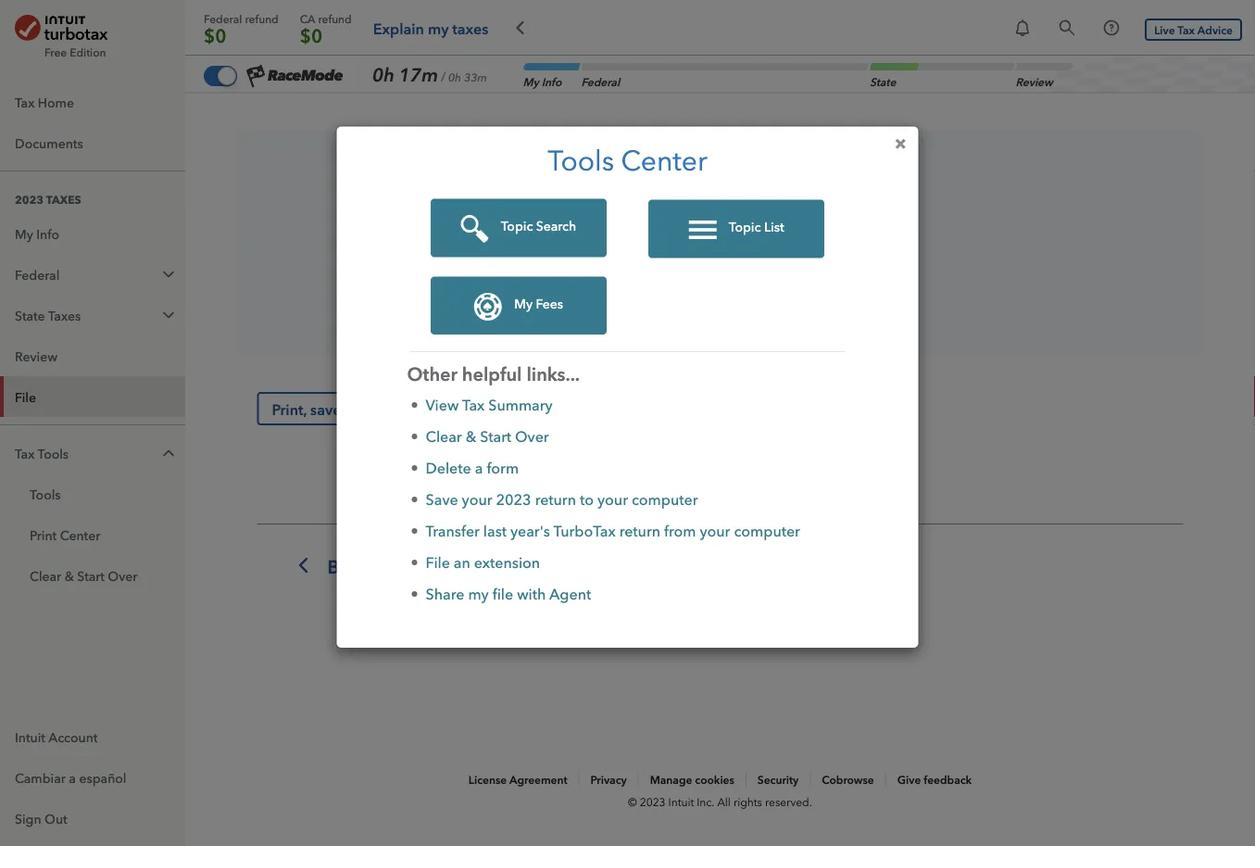 Task type: vqa. For each thing, say whether or not it's contained in the screenshot.
the Home related to Tax Home
no



Task type: locate. For each thing, give the bounding box(es) containing it.
refund for federal
[[245, 11, 279, 26]]

2 vertical spatial my
[[515, 295, 533, 312]]

cookies
[[695, 772, 735, 787]]

refund right ca
[[318, 11, 352, 26]]

turbotax print center element
[[566, 275, 875, 312]]

a left form
[[475, 457, 483, 477]]

1 horizontal spatial &
[[466, 426, 477, 446]]

1 horizontal spatial federal
[[581, 75, 623, 89]]

0 vertical spatial file
[[15, 388, 36, 405]]

agent
[[550, 583, 592, 603]]

clear down print center
[[30, 567, 61, 584]]

file for file an extension
[[426, 552, 450, 572]]

preview
[[363, 401, 418, 419]]

1 vertical spatial turbotax
[[554, 520, 616, 540]]

security link
[[758, 772, 799, 787]]

1 horizontal spatial 0h
[[449, 71, 462, 84]]

clear & start over link down view tax summary
[[426, 426, 549, 446]]

0 horizontal spatial year's
[[450, 401, 490, 419]]

center for tools center
[[621, 144, 708, 177]]

federal up tools center
[[581, 75, 623, 89]]

2023 down form
[[496, 489, 532, 509]]

this
[[422, 401, 446, 419]]

0h left 17m
[[373, 64, 395, 86]]

0 vertical spatial taxes
[[453, 18, 489, 38]]

0 horizontal spatial federal
[[204, 11, 242, 26]]

2 $ from the left
[[300, 23, 311, 47]]

0 vertical spatial over
[[515, 426, 549, 446]]

live tax advice
[[1155, 22, 1234, 37]]

tax left home
[[15, 93, 35, 110]]

year's inside button
[[450, 401, 490, 419]]

0 vertical spatial 2023
[[15, 193, 44, 206]]

tools up search at the left top of page
[[548, 144, 614, 177]]

info inside 2023 taxes element
[[36, 225, 59, 242]]

0 horizontal spatial my
[[428, 18, 449, 38]]

explain
[[373, 18, 424, 38]]

intuit up 'cambiar'
[[15, 728, 45, 745]]

federal inside turbotax print center main content
[[581, 75, 623, 89]]

delete a form link
[[426, 457, 519, 477]]

tax tools button
[[0, 433, 185, 474]]

0 horizontal spatial my info
[[15, 225, 59, 242]]

0h for 0h 17m
[[373, 64, 395, 86]]

checkered flag icon image
[[247, 64, 265, 88]]

1 horizontal spatial file
[[426, 552, 450, 572]]

tax inside main content
[[462, 394, 485, 414]]

your right to
[[598, 489, 628, 509]]

print, save or preview this year's return element
[[272, 401, 535, 419]]

extension
[[474, 552, 540, 572]]

my left fees
[[515, 295, 533, 312]]

2023 right ©
[[640, 794, 666, 809]]

1 vertical spatial my info
[[15, 225, 59, 242]]

list
[[765, 218, 785, 235]]

0 horizontal spatial 0h
[[373, 64, 395, 86]]

0h
[[373, 64, 395, 86], [449, 71, 462, 84]]

with
[[517, 583, 546, 603]]

1 horizontal spatial my
[[468, 583, 489, 603]]

0 vertical spatial my info
[[522, 75, 564, 89]]

1 vertical spatial print
[[30, 526, 57, 543]]

0 vertical spatial center
[[621, 144, 708, 177]]

1 horizontal spatial your
[[598, 489, 628, 509]]

year's
[[450, 401, 490, 419], [511, 520, 550, 540]]

1 vertical spatial start
[[77, 567, 105, 584]]

print center link
[[15, 515, 185, 555]]

print, save or preview this year's return button
[[257, 392, 550, 425]]

turbotax
[[566, 275, 697, 312], [554, 520, 616, 540]]

my inside turbotax print center main content
[[468, 583, 489, 603]]

info inside turbotax print center main content
[[541, 75, 564, 89]]

&
[[466, 426, 477, 446], [65, 567, 74, 584]]

1 vertical spatial a
[[69, 769, 76, 786]]

1 vertical spatial over
[[108, 567, 138, 584]]

0 vertical spatial return
[[494, 401, 535, 419]]

1 vertical spatial center
[[777, 275, 875, 312]]

tools inside turbotax print center main content
[[548, 144, 614, 177]]

17m
[[399, 64, 439, 86]]

0 horizontal spatial center
[[60, 526, 100, 543]]

0 horizontal spatial a
[[69, 769, 76, 786]]

sign out link
[[0, 798, 185, 839]]

advice
[[1198, 22, 1234, 37]]

1 horizontal spatial $
[[300, 23, 311, 47]]

0 horizontal spatial start
[[77, 567, 105, 584]]

taxes up my info link
[[46, 193, 81, 206]]

clear & start over
[[426, 426, 549, 446], [30, 567, 138, 584]]

year's right last
[[511, 520, 550, 540]]

a inside main content
[[475, 457, 483, 477]]

center for print center
[[60, 526, 100, 543]]

0 vertical spatial year's
[[450, 401, 490, 419]]

2023 taxes
[[15, 193, 81, 206]]

clear & start over down view tax summary
[[426, 426, 549, 446]]

& inside turbotax print center main content
[[466, 426, 477, 446]]

1 vertical spatial tools
[[38, 445, 69, 462]]

0 horizontal spatial clear & start over
[[30, 567, 138, 584]]

tax up the tools link
[[15, 445, 35, 462]]

my down 2023 taxes
[[15, 225, 33, 242]]

my fees button
[[431, 277, 607, 335]]

clear & start over down print center link
[[30, 567, 138, 584]]

1 vertical spatial my
[[15, 225, 33, 242]]

fees
[[536, 295, 564, 312]]

give
[[898, 772, 922, 787]]

topic left list
[[729, 218, 761, 235]]

turbotax print center
[[566, 275, 875, 312]]

intuit inside turbotax print center main content
[[669, 794, 694, 809]]

0 horizontal spatial review
[[15, 347, 57, 364]]

1 horizontal spatial refund
[[318, 11, 352, 26]]

0 horizontal spatial 2023
[[15, 193, 44, 206]]

topic for topic search
[[501, 217, 533, 234]]

0 horizontal spatial computer
[[632, 489, 698, 509]]

return inside print, save or preview this year's return button
[[494, 401, 535, 419]]

0 vertical spatial clear & start over link
[[426, 426, 549, 446]]

1 vertical spatial file
[[426, 552, 450, 572]]

1 horizontal spatial topic
[[729, 218, 761, 235]]

a left español
[[69, 769, 76, 786]]

0 horizontal spatial topic
[[501, 217, 533, 234]]

1 horizontal spatial start
[[480, 426, 512, 446]]

1 vertical spatial return
[[535, 489, 576, 509]]

clear down this
[[426, 426, 462, 446]]

0 horizontal spatial &
[[65, 567, 74, 584]]

1 horizontal spatial review
[[1016, 75, 1056, 89]]

review
[[1016, 75, 1056, 89], [15, 347, 57, 364]]

1 vertical spatial year's
[[511, 520, 550, 540]]

2023 taxes element
[[0, 179, 185, 417]]

1 horizontal spatial info
[[541, 75, 564, 89]]

a inside 'link'
[[69, 769, 76, 786]]

1 vertical spatial my
[[468, 583, 489, 603]]

clear & start over inside turbotax print center main content
[[426, 426, 549, 446]]

1 vertical spatial clear & start over link
[[15, 555, 185, 596]]

a for delete
[[475, 457, 483, 477]]

live
[[1155, 22, 1176, 37]]

0h left 33m
[[449, 71, 462, 84]]

computer up from
[[632, 489, 698, 509]]

2023 down documents
[[15, 193, 44, 206]]

my info
[[522, 75, 564, 89], [15, 225, 59, 242]]

intuit down manage
[[669, 794, 694, 809]]

ca refund
[[300, 11, 355, 26]]

1 vertical spatial info
[[36, 225, 59, 242]]

print down the tools link
[[30, 526, 57, 543]]

return
[[494, 401, 535, 419], [535, 489, 576, 509], [620, 520, 661, 540]]

1 vertical spatial intuit
[[669, 794, 694, 809]]

start down view tax summary
[[480, 426, 512, 446]]

1 horizontal spatial taxes
[[453, 18, 489, 38]]

0 horizontal spatial file
[[15, 388, 36, 405]]

tools inside popup button
[[38, 445, 69, 462]]

0 vertical spatial a
[[475, 457, 483, 477]]

security
[[758, 772, 799, 787]]

agreement
[[510, 772, 568, 787]]

my info down 2023 taxes
[[15, 225, 59, 242]]

toggle refund list image
[[509, 17, 531, 39]]

refund left ca
[[245, 11, 279, 26]]

my left "file" in the bottom of the page
[[468, 583, 489, 603]]

tools
[[548, 144, 614, 177], [38, 445, 69, 462], [30, 485, 61, 503]]

& down print center
[[65, 567, 74, 584]]

manage cookies link
[[650, 772, 735, 787]]

clear & start over link down print center
[[15, 555, 185, 596]]

my info down toggle refund list image on the left top
[[522, 75, 564, 89]]

start
[[480, 426, 512, 446], [77, 567, 105, 584]]

cambiar a español
[[15, 769, 126, 786]]

0 vertical spatial computer
[[632, 489, 698, 509]]

tax right view
[[462, 394, 485, 414]]

0 vertical spatial start
[[480, 426, 512, 446]]

my info link
[[0, 213, 185, 254]]

your right from
[[700, 520, 731, 540]]

turbotax right fees
[[566, 275, 697, 312]]

my down toggle refund list image on the left top
[[522, 75, 542, 89]]

topic left search at the left top of page
[[501, 217, 533, 234]]

2 vertical spatial tools
[[30, 485, 61, 503]]

topic list button
[[649, 200, 825, 258]]

$ for ca
[[300, 23, 311, 47]]

over inside turbotax print center main content
[[515, 426, 549, 446]]

reserved.
[[765, 794, 813, 809]]

0 vertical spatial intuit
[[15, 728, 45, 745]]

file left an
[[426, 552, 450, 572]]

0 horizontal spatial taxes
[[46, 193, 81, 206]]

file inside 2023 taxes element
[[15, 388, 36, 405]]

1 horizontal spatial print
[[705, 275, 769, 312]]

2 refund from the left
[[318, 11, 352, 26]]

federal left ca
[[204, 11, 242, 26]]

2 vertical spatial center
[[60, 526, 100, 543]]

my for share
[[468, 583, 489, 603]]

1 horizontal spatial clear
[[426, 426, 462, 446]]

1 horizontal spatial 2023
[[496, 489, 532, 509]]

my
[[428, 18, 449, 38], [468, 583, 489, 603]]

1 vertical spatial review
[[15, 347, 57, 364]]

1 horizontal spatial intuit
[[669, 794, 694, 809]]

1 vertical spatial federal
[[581, 75, 623, 89]]

1 vertical spatial clear
[[30, 567, 61, 584]]

2 vertical spatial 2023
[[640, 794, 666, 809]]

my inside 2023 taxes element
[[15, 225, 33, 242]]

file
[[493, 583, 514, 603]]

documents
[[15, 134, 83, 151]]

tax inside button
[[1178, 22, 1196, 37]]

tax inside popup button
[[15, 445, 35, 462]]

1 horizontal spatial center
[[621, 144, 708, 177]]

topic inside button
[[729, 218, 761, 235]]

0 horizontal spatial info
[[36, 225, 59, 242]]

federal for federal refund
[[204, 11, 242, 26]]

0h for 0h 33m
[[449, 71, 462, 84]]

tools down the tax tools
[[30, 485, 61, 503]]

taxes left toggle refund list image on the left top
[[453, 18, 489, 38]]

out
[[45, 810, 67, 827]]

tax
[[1178, 22, 1196, 37], [15, 93, 35, 110], [462, 394, 485, 414], [15, 445, 35, 462]]

view
[[426, 394, 459, 414]]

license
[[469, 772, 507, 787]]

0 vertical spatial print
[[705, 275, 769, 312]]

search
[[536, 217, 577, 234]]

start down print center link
[[77, 567, 105, 584]]

sign out
[[15, 810, 67, 827]]

2023
[[15, 193, 44, 206], [496, 489, 532, 509], [640, 794, 666, 809]]

search image
[[1059, 19, 1077, 37]]

0 vertical spatial review
[[1016, 75, 1056, 89]]

intuit
[[15, 728, 45, 745], [669, 794, 694, 809]]

2 vertical spatial return
[[620, 520, 661, 540]]

live tax advice button
[[1146, 18, 1243, 41]]

a
[[475, 457, 483, 477], [69, 769, 76, 786]]

1 $ from the left
[[204, 23, 215, 47]]

1 horizontal spatial computer
[[734, 520, 801, 540]]

tax right live on the right
[[1178, 22, 1196, 37]]

0 vertical spatial turbotax
[[566, 275, 697, 312]]

1 horizontal spatial clear & start over link
[[426, 426, 549, 446]]

home
[[38, 93, 74, 110]]

0 vertical spatial info
[[541, 75, 564, 89]]

1 vertical spatial taxes
[[46, 193, 81, 206]]

0 horizontal spatial over
[[108, 567, 138, 584]]

turbotax down to
[[554, 520, 616, 540]]

summary
[[489, 394, 553, 414]]

my inside button
[[428, 18, 449, 38]]

info
[[541, 75, 564, 89], [36, 225, 59, 242]]

return left from
[[620, 520, 661, 540]]

print inside main content
[[705, 275, 769, 312]]

1 horizontal spatial clear & start over
[[426, 426, 549, 446]]

your down delete a form
[[462, 489, 493, 509]]

0 vertical spatial clear
[[426, 426, 462, 446]]

tools up the tools link
[[38, 445, 69, 462]]

0 vertical spatial &
[[466, 426, 477, 446]]

topic inside "button"
[[501, 217, 533, 234]]

& up delete a form link at bottom left
[[466, 426, 477, 446]]

federal for federal
[[581, 75, 623, 89]]

edition
[[70, 44, 106, 59]]

info down 2023 taxes
[[36, 225, 59, 242]]

year's right this
[[450, 401, 490, 419]]

file up the tax tools
[[15, 388, 36, 405]]

my right explain
[[428, 18, 449, 38]]

return down other helpful links...
[[494, 401, 535, 419]]

1 horizontal spatial year's
[[511, 520, 550, 540]]

over down summary
[[515, 426, 549, 446]]

file inside turbotax print center main content
[[426, 552, 450, 572]]

0 vertical spatial tools
[[548, 144, 614, 177]]

1 vertical spatial 2023
[[496, 489, 532, 509]]

info right 33m
[[541, 75, 564, 89]]

over down print center link
[[108, 567, 138, 584]]

over
[[515, 426, 549, 446], [108, 567, 138, 584]]

2 horizontal spatial your
[[700, 520, 731, 540]]

0 horizontal spatial refund
[[245, 11, 279, 26]]

my
[[522, 75, 542, 89], [15, 225, 33, 242], [515, 295, 533, 312]]

print,
[[272, 401, 307, 419]]

cambiar a español link
[[0, 757, 185, 798]]

computer right from
[[734, 520, 801, 540]]

racemode
[[268, 66, 343, 84]]

print down topic list button
[[705, 275, 769, 312]]

0 vertical spatial federal
[[204, 11, 242, 26]]

license agreement
[[469, 772, 568, 787]]

return left to
[[535, 489, 576, 509]]

give feedback link
[[898, 772, 972, 787]]

1 refund from the left
[[245, 11, 279, 26]]

0 vertical spatial clear & start over
[[426, 426, 549, 446]]

$
[[204, 23, 215, 47], [300, 23, 311, 47]]

0 horizontal spatial $
[[204, 23, 215, 47]]

0 vertical spatial my
[[522, 75, 542, 89]]



Task type: describe. For each thing, give the bounding box(es) containing it.
free
[[44, 44, 67, 59]]

tax home link
[[0, 82, 185, 122]]

helpful
[[462, 364, 522, 386]]

tools link
[[15, 474, 185, 515]]

0 horizontal spatial intuit
[[15, 728, 45, 745]]

my for explain
[[428, 18, 449, 38]]

turbotax print center main content
[[0, 0, 1256, 846]]

all
[[718, 794, 731, 809]]

view tax summary link
[[426, 394, 553, 414]]

an
[[454, 552, 471, 572]]

file an extension link
[[426, 552, 540, 572]]

start inside turbotax print center main content
[[480, 426, 512, 446]]

cobrowse link
[[822, 772, 875, 787]]

state
[[870, 75, 899, 89]]

2 horizontal spatial center
[[777, 275, 875, 312]]

tax home
[[15, 93, 74, 110]]

refund for ca
[[318, 11, 352, 26]]

delete a form
[[426, 457, 519, 477]]

cambiar
[[15, 769, 66, 786]]

manage
[[650, 772, 693, 787]]

save your 2023 return to your computer
[[426, 489, 698, 509]]

or
[[345, 401, 360, 419]]

my info inside turbotax print center main content
[[522, 75, 564, 89]]

help image
[[1103, 19, 1122, 37]]

my info inside my info link
[[15, 225, 59, 242]]

explain my taxes button
[[373, 17, 489, 39]]

from
[[665, 520, 696, 540]]

ca
[[300, 11, 316, 26]]

clear inside turbotax print center main content
[[426, 426, 462, 446]]

last
[[484, 520, 507, 540]]

other
[[407, 364, 458, 386]]

file for file
[[15, 388, 36, 405]]

14ffe8f image
[[291, 552, 317, 578]]

to
[[580, 489, 594, 509]]

feedback
[[924, 772, 972, 787]]

inc.
[[697, 794, 715, 809]]

my inside button
[[515, 295, 533, 312]]

tools center
[[548, 144, 708, 177]]

other helpful links...
[[407, 364, 580, 386]]

intuit account link
[[0, 716, 185, 757]]

give feedback
[[898, 772, 972, 787]]

tools for tools
[[30, 485, 61, 503]]

a for cambiar
[[69, 769, 76, 786]]

view tax summary
[[426, 394, 553, 414]]

federal refund
[[204, 11, 282, 26]]

review inside turbotax print center main content
[[1016, 75, 1056, 89]]

back button
[[276, 543, 387, 588]]

account
[[48, 728, 98, 745]]

1 vertical spatial computer
[[734, 520, 801, 540]]

transfer
[[426, 520, 480, 540]]

privacy link
[[591, 772, 627, 787]]

review inside 2023 taxes element
[[15, 347, 57, 364]]

0h 17m
[[373, 64, 439, 86]]

print center
[[30, 526, 100, 543]]

transfer last year's turbotax return from your computer link
[[426, 520, 801, 540]]

topic search button
[[431, 199, 607, 257]]

tax tools
[[15, 445, 69, 462]]

tools for tools center
[[548, 144, 614, 177]]

topic for topic list
[[729, 218, 761, 235]]

delete
[[426, 457, 471, 477]]

license agreement link
[[469, 772, 568, 787]]

$ for federal
[[204, 23, 215, 47]]

file an extension
[[426, 552, 540, 572]]

0 horizontal spatial print
[[30, 526, 57, 543]]

back
[[328, 555, 369, 578]]

links...
[[527, 364, 580, 386]]

back element
[[328, 555, 369, 578]]

privacy
[[591, 772, 627, 787]]

my fees
[[511, 295, 564, 312]]

print, save or preview this year's return
[[272, 401, 535, 419]]

taxes inside button
[[453, 18, 489, 38]]

33m
[[464, 71, 487, 84]]

manage cookies
[[650, 772, 735, 787]]

0 horizontal spatial clear
[[30, 567, 61, 584]]

©
[[628, 794, 637, 809]]

save
[[426, 489, 458, 509]]

explain my taxes
[[373, 18, 489, 38]]

free edition
[[44, 44, 106, 59]]

© 2023 intuit inc. all rights reserved.
[[628, 794, 813, 809]]

1 vertical spatial clear & start over
[[30, 567, 138, 584]]

1 vertical spatial &
[[65, 567, 74, 584]]

0 horizontal spatial your
[[462, 489, 493, 509]]

documents link
[[0, 122, 185, 163]]

share my file with agent
[[426, 583, 592, 603]]

turbotax image
[[15, 15, 108, 41]]

cobrowse
[[822, 772, 875, 787]]

topic list
[[726, 218, 785, 235]]

sign
[[15, 810, 41, 827]]

rights
[[734, 794, 763, 809]]

2 horizontal spatial 2023
[[640, 794, 666, 809]]

transfer last year's turbotax return from your computer
[[426, 520, 801, 540]]

save
[[311, 401, 341, 419]]

form
[[487, 457, 519, 477]]

file link
[[0, 376, 185, 417]]

topic search
[[498, 217, 577, 234]]



